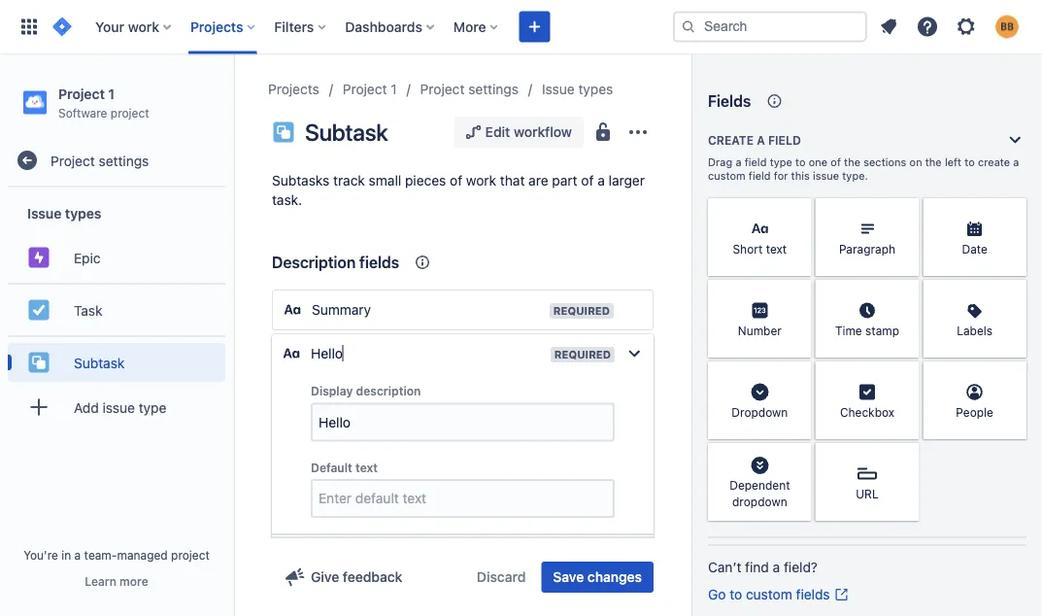 Task type: locate. For each thing, give the bounding box(es) containing it.
field left for
[[749, 170, 771, 182]]

0 horizontal spatial of
[[450, 172, 463, 189]]

more information image for number
[[787, 282, 810, 305]]

1 horizontal spatial type
[[770, 156, 793, 169]]

more information image for labels
[[1002, 282, 1025, 305]]

learn more button
[[85, 573, 148, 589]]

group
[[8, 188, 225, 438]]

settings image
[[955, 15, 979, 38]]

settings up edit
[[469, 81, 519, 97]]

0 vertical spatial types
[[579, 81, 613, 97]]

issue up epic link
[[27, 205, 62, 221]]

0 horizontal spatial subtask
[[74, 354, 125, 371]]

settings
[[469, 81, 519, 97], [99, 152, 149, 168]]

notifications image
[[877, 15, 901, 38]]

text right default
[[356, 461, 378, 474]]

a right in
[[74, 548, 81, 562]]

your work
[[95, 18, 159, 34]]

1 inside "project 1 software project"
[[108, 86, 115, 102]]

learn more
[[85, 574, 148, 588]]

0 vertical spatial more information image
[[787, 200, 810, 223]]

of right one on the top right of the page
[[831, 156, 841, 169]]

dependent dropdown
[[730, 478, 791, 509]]

0 horizontal spatial type
[[139, 399, 167, 415]]

subtask
[[305, 119, 388, 146], [74, 354, 125, 371]]

1 vertical spatial subtask
[[74, 354, 125, 371]]

drag
[[708, 156, 733, 169]]

1 vertical spatial field
[[745, 156, 767, 169]]

type up for
[[770, 156, 793, 169]]

work left that
[[466, 172, 497, 189]]

more information image
[[787, 200, 810, 223], [1002, 282, 1025, 305], [894, 363, 918, 387]]

issue down one on the top right of the page
[[813, 170, 840, 182]]

go to custom fields
[[708, 586, 830, 602]]

1 down 'dashboards' popup button
[[391, 81, 397, 97]]

1 horizontal spatial work
[[466, 172, 497, 189]]

edit workflow
[[486, 124, 572, 140]]

to right the left
[[965, 156, 975, 169]]

types
[[579, 81, 613, 97], [65, 205, 101, 221]]

software
[[58, 106, 107, 119]]

add issue type image
[[27, 396, 51, 419]]

work
[[128, 18, 159, 34], [466, 172, 497, 189]]

short text
[[733, 242, 787, 255]]

1 horizontal spatial 1
[[391, 81, 397, 97]]

0 horizontal spatial issue types
[[27, 205, 101, 221]]

0 vertical spatial settings
[[469, 81, 519, 97]]

0 vertical spatial custom
[[708, 170, 746, 182]]

required
[[554, 305, 610, 317], [555, 348, 611, 361]]

pieces
[[405, 172, 446, 189]]

labels
[[957, 324, 993, 337]]

0 horizontal spatial types
[[65, 205, 101, 221]]

more information image
[[894, 200, 918, 223], [1002, 200, 1025, 223], [787, 282, 810, 305], [894, 282, 918, 305], [787, 363, 810, 387], [1002, 363, 1025, 387], [787, 445, 810, 468]]

types up no restrictions icon
[[579, 81, 613, 97]]

1 vertical spatial fields
[[796, 586, 830, 602]]

project inside "project 1 software project"
[[58, 86, 105, 102]]

edit
[[486, 124, 510, 140]]

issue types up no restrictions icon
[[542, 81, 613, 97]]

1 horizontal spatial settings
[[469, 81, 519, 97]]

project settings
[[420, 81, 519, 97], [51, 152, 149, 168]]

more information image for date
[[1002, 200, 1025, 223]]

1 vertical spatial text
[[356, 461, 378, 474]]

custom down can't find a field?
[[746, 586, 793, 602]]

add
[[74, 399, 99, 415]]

give
[[311, 569, 339, 585]]

give feedback
[[311, 569, 403, 585]]

2 horizontal spatial of
[[831, 156, 841, 169]]

project 1 software project
[[58, 86, 149, 119]]

project down more
[[420, 81, 465, 97]]

1 vertical spatial types
[[65, 205, 101, 221]]

epic link
[[8, 238, 225, 277]]

a
[[757, 133, 765, 147], [736, 156, 742, 169], [1014, 156, 1020, 169], [598, 172, 605, 189], [74, 548, 81, 562], [773, 559, 781, 575]]

0 horizontal spatial project settings link
[[8, 141, 225, 180]]

banner
[[0, 0, 1043, 54]]

can't
[[708, 559, 742, 575]]

save
[[553, 569, 584, 585]]

more information image for dropdown
[[787, 363, 810, 387]]

more information about the context fields image
[[411, 251, 434, 274]]

0 horizontal spatial work
[[128, 18, 159, 34]]

2 vertical spatial more information image
[[894, 363, 918, 387]]

one
[[809, 156, 828, 169]]

subtask up 'add'
[[74, 354, 125, 371]]

0 vertical spatial work
[[128, 18, 159, 34]]

subtask inside group
[[74, 354, 125, 371]]

1 vertical spatial settings
[[99, 152, 149, 168]]

1 inside project 1 link
[[391, 81, 397, 97]]

0 vertical spatial issue types
[[542, 81, 613, 97]]

project
[[343, 81, 387, 97], [420, 81, 465, 97], [58, 86, 105, 102], [51, 152, 95, 168]]

text
[[766, 242, 787, 255], [356, 461, 378, 474]]

1 horizontal spatial the
[[926, 156, 942, 169]]

create
[[979, 156, 1011, 169]]

a inside subtasks track small pieces of work that are part of a larger task.
[[598, 172, 605, 189]]

2 horizontal spatial more information image
[[1002, 282, 1025, 305]]

1 horizontal spatial projects
[[268, 81, 319, 97]]

0 horizontal spatial text
[[356, 461, 378, 474]]

1 vertical spatial issue
[[27, 205, 62, 221]]

project settings down software
[[51, 152, 149, 168]]

subtask group
[[8, 335, 225, 388]]

fields left "more information about the context fields" icon
[[360, 253, 399, 272]]

1 vertical spatial more information image
[[1002, 282, 1025, 305]]

default text
[[311, 461, 378, 474]]

more information about the fields image
[[763, 89, 786, 113]]

0 vertical spatial fields
[[360, 253, 399, 272]]

1 vertical spatial work
[[466, 172, 497, 189]]

issue types up epic
[[27, 205, 101, 221]]

0 horizontal spatial 1
[[108, 86, 115, 102]]

field up for
[[769, 133, 802, 147]]

1 horizontal spatial of
[[581, 172, 594, 189]]

Display description field
[[313, 405, 613, 440]]

work right your
[[128, 18, 159, 34]]

0 vertical spatial text
[[766, 242, 787, 255]]

1 horizontal spatial text
[[766, 242, 787, 255]]

subtask up track
[[305, 119, 388, 146]]

project 1 link
[[343, 78, 397, 101]]

Enter field name field
[[311, 342, 535, 365]]

project settings link
[[420, 78, 519, 101], [8, 141, 225, 180]]

1 horizontal spatial subtask
[[305, 119, 388, 146]]

text right short
[[766, 242, 787, 255]]

0 vertical spatial projects
[[190, 18, 243, 34]]

type inside drag a field type to one of the sections on the left to create a custom field for this issue type.
[[770, 156, 793, 169]]

1 vertical spatial issue
[[103, 399, 135, 415]]

field
[[769, 133, 802, 147], [745, 156, 767, 169], [749, 170, 771, 182]]

managed
[[117, 548, 168, 562]]

projects up the issue type icon
[[268, 81, 319, 97]]

0 vertical spatial field
[[769, 133, 802, 147]]

go to custom fields link
[[708, 585, 850, 604]]

1 vertical spatial projects
[[268, 81, 319, 97]]

project
[[111, 106, 149, 119], [171, 548, 210, 562]]

custom down 'drag'
[[708, 170, 746, 182]]

fields
[[360, 253, 399, 272], [796, 586, 830, 602]]

0 horizontal spatial to
[[730, 586, 743, 602]]

more information image for checkbox
[[894, 363, 918, 387]]

issue
[[542, 81, 575, 97], [27, 205, 62, 221]]

1 vertical spatial custom
[[746, 586, 793, 602]]

0 horizontal spatial project
[[111, 106, 149, 119]]

dropdown
[[732, 405, 788, 419]]

0 horizontal spatial the
[[844, 156, 861, 169]]

settings down "project 1 software project"
[[99, 152, 149, 168]]

custom inside drag a field type to one of the sections on the left to create a custom field for this issue type.
[[708, 170, 746, 182]]

2 horizontal spatial to
[[965, 156, 975, 169]]

0 horizontal spatial projects
[[190, 18, 243, 34]]

a right 'drag'
[[736, 156, 742, 169]]

of right pieces
[[450, 172, 463, 189]]

subtasks track small pieces of work that are part of a larger task.
[[272, 172, 645, 208]]

issue
[[813, 170, 840, 182], [103, 399, 135, 415]]

of
[[831, 156, 841, 169], [450, 172, 463, 189], [581, 172, 594, 189]]

field down create a field
[[745, 156, 767, 169]]

a right create
[[1014, 156, 1020, 169]]

jira software image
[[51, 15, 74, 38]]

project settings up edit
[[420, 81, 519, 97]]

0 horizontal spatial issue
[[103, 399, 135, 415]]

1 down your
[[108, 86, 115, 102]]

1 horizontal spatial project
[[171, 548, 210, 562]]

projects up sidebar navigation image
[[190, 18, 243, 34]]

0 vertical spatial project settings link
[[420, 78, 519, 101]]

issue type icon image
[[272, 120, 295, 144]]

1 horizontal spatial project settings
[[420, 81, 519, 97]]

project settings link up edit
[[420, 78, 519, 101]]

1 for project 1
[[391, 81, 397, 97]]

give feedback button
[[272, 562, 414, 593]]

your
[[95, 18, 124, 34]]

project right managed
[[171, 548, 210, 562]]

projects inside popup button
[[190, 18, 243, 34]]

the right on
[[926, 156, 942, 169]]

type down "subtask" link
[[139, 399, 167, 415]]

projects button
[[185, 11, 263, 42]]

0 horizontal spatial more information image
[[787, 200, 810, 223]]

work inside subtasks track small pieces of work that are part of a larger task.
[[466, 172, 497, 189]]

of right the part
[[581, 172, 594, 189]]

issue right 'add'
[[103, 399, 135, 415]]

you're in a team-managed project
[[23, 548, 210, 562]]

more information image for people
[[1002, 363, 1025, 387]]

0 vertical spatial issue
[[813, 170, 840, 182]]

custom
[[708, 170, 746, 182], [746, 586, 793, 602]]

to up this
[[796, 156, 806, 169]]

to right go
[[730, 586, 743, 602]]

the up "type."
[[844, 156, 861, 169]]

0 horizontal spatial project settings
[[51, 152, 149, 168]]

issue types
[[542, 81, 613, 97], [27, 205, 101, 221]]

0 vertical spatial project
[[111, 106, 149, 119]]

1 vertical spatial type
[[139, 399, 167, 415]]

1 vertical spatial project settings
[[51, 152, 149, 168]]

can't find a field?
[[708, 559, 818, 575]]

create
[[708, 133, 754, 147]]

fields left this link will be opened in a new tab image
[[796, 586, 830, 602]]

more button
[[448, 11, 506, 42]]

a left the "larger"
[[598, 172, 605, 189]]

0 vertical spatial type
[[770, 156, 793, 169]]

1 horizontal spatial fields
[[796, 586, 830, 602]]

type
[[770, 156, 793, 169], [139, 399, 167, 415]]

1 horizontal spatial issue
[[542, 81, 575, 97]]

time stamp
[[836, 324, 900, 337]]

1 horizontal spatial types
[[579, 81, 613, 97]]

0 horizontal spatial issue
[[27, 205, 62, 221]]

1 horizontal spatial issue
[[813, 170, 840, 182]]

projects link
[[268, 78, 319, 101]]

types up epic
[[65, 205, 101, 221]]

your profile and settings image
[[996, 15, 1019, 38]]

0 vertical spatial issue
[[542, 81, 575, 97]]

project right software
[[111, 106, 149, 119]]

project settings link down software
[[8, 141, 225, 180]]

work inside dropdown button
[[128, 18, 159, 34]]

issue inside button
[[103, 399, 135, 415]]

small
[[369, 172, 402, 189]]

0 horizontal spatial fields
[[360, 253, 399, 272]]

project up software
[[58, 86, 105, 102]]

1 horizontal spatial more information image
[[894, 363, 918, 387]]

issue up the workflow
[[542, 81, 575, 97]]



Task type: vqa. For each thing, say whether or not it's contained in the screenshot.
the left the
yes



Task type: describe. For each thing, give the bounding box(es) containing it.
1 horizontal spatial issue types
[[542, 81, 613, 97]]

group containing issue types
[[8, 188, 225, 438]]

left
[[945, 156, 962, 169]]

on
[[910, 156, 923, 169]]

create a field
[[708, 133, 802, 147]]

help image
[[916, 15, 940, 38]]

task link
[[8, 291, 225, 330]]

0 vertical spatial required
[[554, 305, 610, 317]]

add issue type
[[74, 399, 167, 415]]

banner containing your work
[[0, 0, 1043, 54]]

description
[[356, 384, 421, 398]]

are
[[529, 172, 549, 189]]

add issue type button
[[8, 388, 225, 427]]

more options image
[[627, 120, 650, 144]]

a right "create"
[[757, 133, 765, 147]]

you're
[[23, 548, 58, 562]]

team-
[[84, 548, 117, 562]]

type.
[[843, 170, 869, 182]]

discard button
[[465, 562, 538, 593]]

more information image for short text
[[787, 200, 810, 223]]

workflow
[[514, 124, 572, 140]]

part
[[552, 172, 578, 189]]

1 horizontal spatial to
[[796, 156, 806, 169]]

create image
[[523, 15, 547, 38]]

this link will be opened in a new tab image
[[834, 587, 850, 602]]

task.
[[272, 192, 302, 208]]

2 vertical spatial field
[[749, 170, 771, 182]]

1 vertical spatial issue types
[[27, 205, 101, 221]]

short
[[733, 242, 763, 255]]

larger
[[609, 172, 645, 189]]

of inside drag a field type to one of the sections on the left to create a custom field for this issue type.
[[831, 156, 841, 169]]

field?
[[784, 559, 818, 575]]

1 for project 1 software project
[[108, 86, 115, 102]]

jira software image
[[51, 15, 74, 38]]

dropdown
[[733, 495, 788, 509]]

field for create
[[769, 133, 802, 147]]

projects for the projects popup button
[[190, 18, 243, 34]]

project inside "project 1 software project"
[[111, 106, 149, 119]]

in
[[61, 548, 71, 562]]

project 1
[[343, 81, 397, 97]]

1 vertical spatial required
[[555, 348, 611, 361]]

display description
[[311, 384, 421, 398]]

drag a field type to one of the sections on the left to create a custom field for this issue type.
[[708, 156, 1020, 182]]

your work button
[[89, 11, 179, 42]]

issue inside drag a field type to one of the sections on the left to create a custom field for this issue type.
[[813, 170, 840, 182]]

projects for projects link
[[268, 81, 319, 97]]

this
[[792, 170, 810, 182]]

url
[[856, 487, 879, 500]]

go
[[708, 586, 726, 602]]

a right find
[[773, 559, 781, 575]]

task
[[74, 302, 103, 318]]

issue types link
[[542, 78, 613, 101]]

1 vertical spatial project
[[171, 548, 210, 562]]

text for default text
[[356, 461, 378, 474]]

description fields
[[272, 253, 399, 272]]

fields
[[708, 92, 751, 110]]

checkbox
[[840, 405, 895, 419]]

1 vertical spatial project settings link
[[8, 141, 225, 180]]

1 horizontal spatial project settings link
[[420, 78, 519, 101]]

subtasks
[[272, 172, 330, 189]]

learn
[[85, 574, 116, 588]]

dependent
[[730, 478, 791, 492]]

display
[[311, 384, 353, 398]]

edit workflow button
[[454, 117, 584, 148]]

track
[[333, 172, 365, 189]]

stamp
[[866, 324, 900, 337]]

1 the from the left
[[844, 156, 861, 169]]

text for short text
[[766, 242, 787, 255]]

Search field
[[673, 11, 868, 42]]

for
[[774, 170, 789, 182]]

save changes
[[553, 569, 642, 585]]

0 horizontal spatial settings
[[99, 152, 149, 168]]

description
[[272, 253, 356, 272]]

paragraph
[[840, 242, 896, 255]]

date
[[962, 242, 988, 255]]

feedback
[[343, 569, 403, 585]]

more
[[120, 574, 148, 588]]

time
[[836, 324, 863, 337]]

filters button
[[269, 11, 334, 42]]

summary
[[312, 302, 371, 318]]

sections
[[864, 156, 907, 169]]

project down dashboards
[[343, 81, 387, 97]]

number
[[738, 324, 782, 337]]

primary element
[[12, 0, 673, 54]]

default
[[311, 461, 353, 474]]

dashboards
[[345, 18, 423, 34]]

no restrictions image
[[592, 120, 615, 144]]

appswitcher icon image
[[17, 15, 41, 38]]

type inside button
[[139, 399, 167, 415]]

dashboards button
[[339, 11, 442, 42]]

more information image for dependent dropdown
[[787, 445, 810, 468]]

that
[[500, 172, 525, 189]]

more information image for paragraph
[[894, 200, 918, 223]]

changes
[[588, 569, 642, 585]]

Default text field
[[313, 481, 613, 516]]

more information image for time stamp
[[894, 282, 918, 305]]

project down software
[[51, 152, 95, 168]]

subtask link
[[8, 343, 225, 382]]

save changes button
[[542, 562, 654, 593]]

2 the from the left
[[926, 156, 942, 169]]

close field configuration image
[[623, 342, 646, 365]]

0 vertical spatial project settings
[[420, 81, 519, 97]]

epic
[[74, 250, 101, 266]]

field for drag
[[745, 156, 767, 169]]

0 vertical spatial subtask
[[305, 119, 388, 146]]

search image
[[681, 19, 697, 34]]

people
[[957, 405, 994, 419]]

discard
[[477, 569, 526, 585]]

sidebar navigation image
[[212, 78, 255, 117]]

find
[[746, 559, 770, 575]]

more
[[454, 18, 487, 34]]

filters
[[274, 18, 314, 34]]



